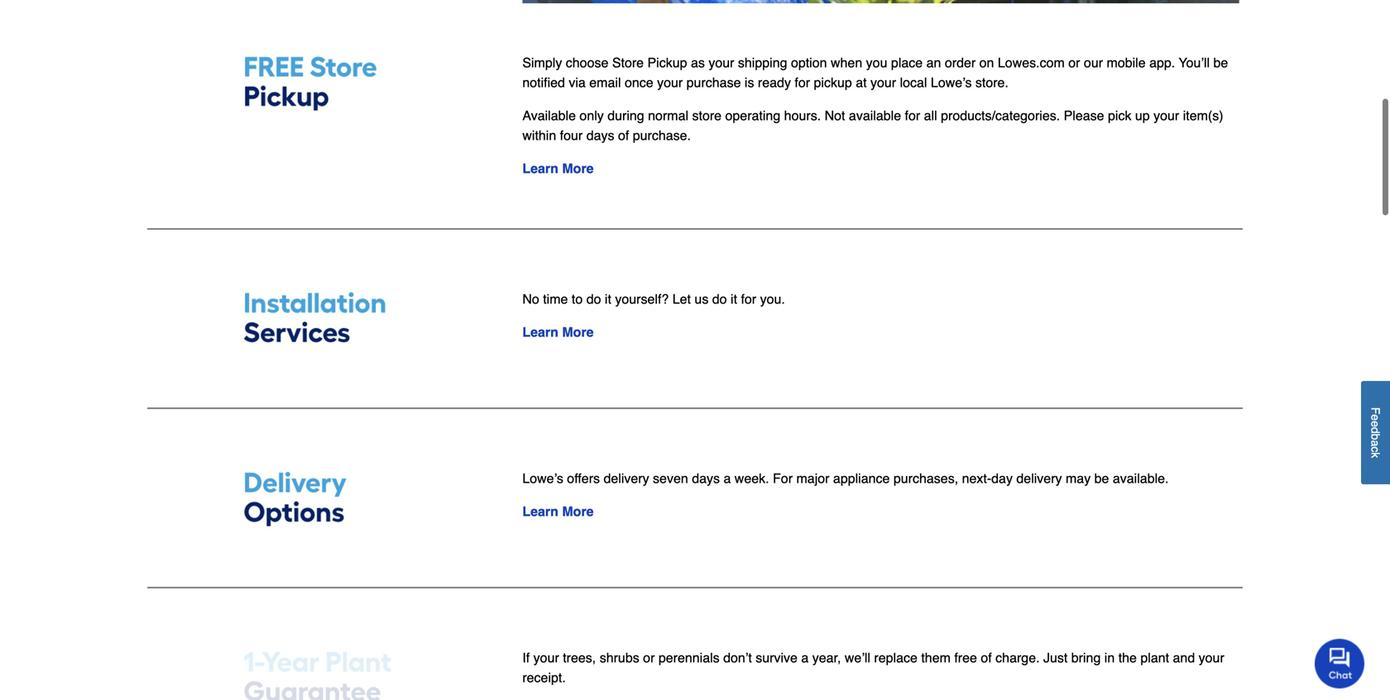 Task type: locate. For each thing, give the bounding box(es) containing it.
days down "only"
[[586, 128, 614, 143]]

1 vertical spatial or
[[643, 651, 655, 666]]

learn more link down four
[[522, 161, 594, 176]]

lowe's left offers
[[522, 471, 563, 487]]

in
[[1105, 651, 1115, 666]]

learn for no
[[522, 325, 558, 340]]

lowe's
[[931, 75, 972, 90], [522, 471, 563, 487]]

seven
[[653, 471, 688, 487]]

0 horizontal spatial or
[[643, 651, 655, 666]]

do right us
[[712, 292, 727, 307]]

or inside 'if your trees, shrubs or perennials don't survive a year, we'll replace them free of charge. just bring in the plant and your receipt.'
[[643, 651, 655, 666]]

be right the may
[[1094, 471, 1109, 487]]

available only during normal store operating hours. not available for all products/categories. please pick up your item(s) within four days of purchase.
[[522, 108, 1224, 143]]

2 vertical spatial learn more
[[522, 504, 594, 520]]

a left week.
[[724, 471, 731, 487]]

2 vertical spatial a
[[801, 651, 809, 666]]

0 vertical spatial learn
[[522, 161, 558, 176]]

1 vertical spatial lowe's
[[522, 471, 563, 487]]

it right to
[[605, 292, 611, 307]]

an
[[926, 55, 941, 70]]

days right seven
[[692, 471, 720, 487]]

it
[[605, 292, 611, 307], [731, 292, 737, 307]]

0 vertical spatial a
[[1369, 441, 1382, 447]]

0 vertical spatial for
[[795, 75, 810, 90]]

2 vertical spatial learn
[[522, 504, 558, 520]]

3 more from the top
[[562, 504, 594, 520]]

1 learn from the top
[[522, 161, 558, 176]]

more down offers
[[562, 504, 594, 520]]

normal
[[648, 108, 689, 123]]

option
[[791, 55, 827, 70]]

1 more from the top
[[562, 161, 594, 176]]

more
[[562, 161, 594, 176], [562, 325, 594, 340], [562, 504, 594, 520]]

a up k
[[1369, 441, 1382, 447]]

store.
[[976, 75, 1009, 90]]

receipt.
[[522, 671, 566, 686]]

or inside simply choose store pickup as your shipping option when you place an order on lowes.com or our mobile app. you'll be notified via email once your purchase is ready for pickup at your local lowe's store.
[[1069, 55, 1080, 70]]

you.
[[760, 292, 785, 307]]

our
[[1084, 55, 1103, 70]]

to
[[572, 292, 583, 307]]

if your trees, shrubs or perennials don't survive a year, we'll replace them free of charge. just bring in the plant and your receipt.
[[522, 651, 1225, 686]]

1 vertical spatial learn more link
[[522, 325, 594, 340]]

2 learn more from the top
[[522, 325, 594, 340]]

0 vertical spatial be
[[1214, 55, 1228, 70]]

a for days
[[724, 471, 731, 487]]

shipping
[[738, 55, 787, 70]]

lowes.com
[[998, 55, 1065, 70]]

0 vertical spatial days
[[586, 128, 614, 143]]

only
[[580, 108, 604, 123]]

learn for lowe's
[[522, 504, 558, 520]]

2 vertical spatial learn more link
[[522, 504, 594, 520]]

learn more for time
[[522, 325, 594, 340]]

1 vertical spatial more
[[562, 325, 594, 340]]

more down four
[[562, 161, 594, 176]]

learn more link for offers
[[522, 504, 594, 520]]

up
[[1135, 108, 1150, 123]]

0 vertical spatial of
[[618, 128, 629, 143]]

0 vertical spatial lowe's
[[931, 75, 972, 90]]

1 e from the top
[[1369, 415, 1382, 421]]

1 vertical spatial of
[[981, 651, 992, 666]]

just
[[1043, 651, 1068, 666]]

within
[[522, 128, 556, 143]]

1 horizontal spatial for
[[795, 75, 810, 90]]

0 horizontal spatial a
[[724, 471, 731, 487]]

1 horizontal spatial it
[[731, 292, 737, 307]]

for left you. on the right top of page
[[741, 292, 756, 307]]

or right shrubs on the bottom left of page
[[643, 651, 655, 666]]

for
[[795, 75, 810, 90], [905, 108, 920, 123], [741, 292, 756, 307]]

learn more down four
[[522, 161, 594, 176]]

learn more link down offers
[[522, 504, 594, 520]]

hours.
[[784, 108, 821, 123]]

1 learn more link from the top
[[522, 161, 594, 176]]

them
[[921, 651, 951, 666]]

1 horizontal spatial do
[[712, 292, 727, 307]]

more down to
[[562, 325, 594, 340]]

2 learn more link from the top
[[522, 325, 594, 340]]

2 vertical spatial more
[[562, 504, 594, 520]]

2 e from the top
[[1369, 421, 1382, 428]]

1 learn more from the top
[[522, 161, 594, 176]]

1 horizontal spatial days
[[692, 471, 720, 487]]

delivery right offers
[[604, 471, 649, 487]]

learn more link down time
[[522, 325, 594, 340]]

it right us
[[731, 292, 737, 307]]

3 learn more from the top
[[522, 504, 594, 520]]

you
[[866, 55, 887, 70]]

be right you'll
[[1214, 55, 1228, 70]]

for inside simply choose store pickup as your shipping option when you place an order on lowes.com or our mobile app. you'll be notified via email once your purchase is ready for pickup at your local lowe's store.
[[795, 75, 810, 90]]

0 vertical spatial or
[[1069, 55, 1080, 70]]

0 horizontal spatial do
[[586, 292, 601, 307]]

delivery
[[604, 471, 649, 487], [1016, 471, 1062, 487]]

0 horizontal spatial delivery
[[604, 471, 649, 487]]

major
[[796, 471, 830, 487]]

more for time
[[562, 325, 594, 340]]

lowe's inside simply choose store pickup as your shipping option when you place an order on lowes.com or our mobile app. you'll be notified via email once your purchase is ready for pickup at your local lowe's store.
[[931, 75, 972, 90]]

the
[[1119, 651, 1137, 666]]

be inside simply choose store pickup as your shipping option when you place an order on lowes.com or our mobile app. you'll be notified via email once your purchase is ready for pickup at your local lowe's store.
[[1214, 55, 1228, 70]]

learn more
[[522, 161, 594, 176], [522, 325, 594, 340], [522, 504, 594, 520]]

3 learn more link from the top
[[522, 504, 594, 520]]

learn more down time
[[522, 325, 594, 340]]

1 horizontal spatial or
[[1069, 55, 1080, 70]]

a inside 'button'
[[1369, 441, 1382, 447]]

0 vertical spatial learn more
[[522, 161, 594, 176]]

store
[[612, 55, 644, 70]]

please
[[1064, 108, 1104, 123]]

four
[[560, 128, 583, 143]]

installation services. image
[[151, 276, 496, 358]]

more for offers
[[562, 504, 594, 520]]

2 it from the left
[[731, 292, 737, 307]]

your down pickup
[[657, 75, 683, 90]]

when
[[831, 55, 862, 70]]

delivery right day
[[1016, 471, 1062, 487]]

2 horizontal spatial a
[[1369, 441, 1382, 447]]

do right to
[[586, 292, 601, 307]]

us
[[695, 292, 709, 307]]

chat invite button image
[[1315, 639, 1365, 689]]

2 learn from the top
[[522, 325, 558, 340]]

no time to do it yourself? let us do it for you.
[[522, 292, 785, 307]]

lowe's down order
[[931, 75, 972, 90]]

products/categories.
[[941, 108, 1060, 123]]

a lowe's store associate loads bags of mulch into a customer's car trunk. image
[[522, 0, 1240, 3]]

of down during
[[618, 128, 629, 143]]

charge.
[[996, 651, 1040, 666]]

of
[[618, 128, 629, 143], [981, 651, 992, 666]]

0 horizontal spatial of
[[618, 128, 629, 143]]

yourself?
[[615, 292, 669, 307]]

0 horizontal spatial for
[[741, 292, 756, 307]]

free store pickup. image
[[151, 40, 496, 122]]

available.
[[1113, 471, 1169, 487]]

and
[[1173, 651, 1195, 666]]

2 do from the left
[[712, 292, 727, 307]]

0 horizontal spatial it
[[605, 292, 611, 307]]

0 vertical spatial more
[[562, 161, 594, 176]]

of right free
[[981, 651, 992, 666]]

your right up on the top right of the page
[[1154, 108, 1179, 123]]

1 vertical spatial learn more
[[522, 325, 594, 340]]

a
[[1369, 441, 1382, 447], [724, 471, 731, 487], [801, 651, 809, 666]]

e up b
[[1369, 421, 1382, 428]]

1 horizontal spatial of
[[981, 651, 992, 666]]

or left our at right top
[[1069, 55, 1080, 70]]

a left year,
[[801, 651, 809, 666]]

1 vertical spatial for
[[905, 108, 920, 123]]

local
[[900, 75, 927, 90]]

learn more down offers
[[522, 504, 594, 520]]

be
[[1214, 55, 1228, 70], [1094, 471, 1109, 487]]

2 horizontal spatial for
[[905, 108, 920, 123]]

0 vertical spatial learn more link
[[522, 161, 594, 176]]

next-
[[962, 471, 991, 487]]

1 horizontal spatial lowe's
[[931, 75, 972, 90]]

2 more from the top
[[562, 325, 594, 340]]

e up d
[[1369, 415, 1382, 421]]

days
[[586, 128, 614, 143], [692, 471, 720, 487]]

0 horizontal spatial days
[[586, 128, 614, 143]]

3 learn from the top
[[522, 504, 558, 520]]

0 horizontal spatial be
[[1094, 471, 1109, 487]]

1 horizontal spatial a
[[801, 651, 809, 666]]

do
[[586, 292, 601, 307], [712, 292, 727, 307]]

app.
[[1149, 55, 1175, 70]]

purchase
[[687, 75, 741, 90]]

of inside "available only during normal store operating hours. not available for all products/categories. please pick up your item(s) within four days of purchase."
[[618, 128, 629, 143]]

1 horizontal spatial delivery
[[1016, 471, 1062, 487]]

for down the 'option'
[[795, 75, 810, 90]]

learn
[[522, 161, 558, 176], [522, 325, 558, 340], [522, 504, 558, 520]]

your
[[709, 55, 734, 70], [657, 75, 683, 90], [871, 75, 896, 90], [1154, 108, 1179, 123], [533, 651, 559, 666], [1199, 651, 1225, 666]]

1 vertical spatial learn
[[522, 325, 558, 340]]

1 horizontal spatial be
[[1214, 55, 1228, 70]]

for left all
[[905, 108, 920, 123]]

1 vertical spatial a
[[724, 471, 731, 487]]

replace
[[874, 651, 918, 666]]



Task type: describe. For each thing, give the bounding box(es) containing it.
plant
[[1141, 651, 1169, 666]]

f e e d b a c k
[[1369, 408, 1382, 459]]

place
[[891, 55, 923, 70]]

survive
[[756, 651, 798, 666]]

your up purchase
[[709, 55, 734, 70]]

for
[[773, 471, 793, 487]]

day
[[991, 471, 1013, 487]]

purchase.
[[633, 128, 691, 143]]

one year plant guarantee. image
[[151, 636, 496, 701]]

c
[[1369, 447, 1382, 453]]

during
[[608, 108, 644, 123]]

notified
[[522, 75, 565, 90]]

your down you
[[871, 75, 896, 90]]

a for b
[[1369, 441, 1382, 447]]

perennials
[[659, 651, 720, 666]]

pickup
[[648, 55, 687, 70]]

trees,
[[563, 651, 596, 666]]

once
[[625, 75, 653, 90]]

if
[[522, 651, 530, 666]]

b
[[1369, 434, 1382, 441]]

week.
[[735, 471, 769, 487]]

purchases,
[[894, 471, 958, 487]]

1 do from the left
[[586, 292, 601, 307]]

bring
[[1071, 651, 1101, 666]]

simply choose store pickup as your shipping option when you place an order on lowes.com or our mobile app. you'll be notified via email once your purchase is ready for pickup at your local lowe's store.
[[522, 55, 1228, 90]]

ready
[[758, 75, 791, 90]]

days inside "available only during normal store operating hours. not available for all products/categories. please pick up your item(s) within four days of purchase."
[[586, 128, 614, 143]]

time
[[543, 292, 568, 307]]

available
[[522, 108, 576, 123]]

via
[[569, 75, 586, 90]]

2 vertical spatial for
[[741, 292, 756, 307]]

offers
[[567, 471, 600, 487]]

order
[[945, 55, 976, 70]]

no
[[522, 292, 539, 307]]

1 vertical spatial days
[[692, 471, 720, 487]]

all
[[924, 108, 937, 123]]

f e e d b a c k button
[[1361, 382, 1390, 485]]

free
[[954, 651, 977, 666]]

may
[[1066, 471, 1091, 487]]

your right and
[[1199, 651, 1225, 666]]

we'll
[[845, 651, 871, 666]]

1 vertical spatial be
[[1094, 471, 1109, 487]]

2 delivery from the left
[[1016, 471, 1062, 487]]

learn more link for time
[[522, 325, 594, 340]]

your up receipt.
[[533, 651, 559, 666]]

not
[[825, 108, 845, 123]]

of inside 'if your trees, shrubs or perennials don't survive a year, we'll replace them free of charge. just bring in the plant and your receipt.'
[[981, 651, 992, 666]]

k
[[1369, 453, 1382, 459]]

year,
[[812, 651, 841, 666]]

your inside "available only during normal store operating hours. not available for all products/categories. please pick up your item(s) within four days of purchase."
[[1154, 108, 1179, 123]]

shrubs
[[600, 651, 639, 666]]

as
[[691, 55, 705, 70]]

for inside "available only during normal store operating hours. not available for all products/categories. please pick up your item(s) within four days of purchase."
[[905, 108, 920, 123]]

choose
[[566, 55, 609, 70]]

0 horizontal spatial lowe's
[[522, 471, 563, 487]]

is
[[745, 75, 754, 90]]

you'll
[[1179, 55, 1210, 70]]

1 delivery from the left
[[604, 471, 649, 487]]

store
[[692, 108, 722, 123]]

on
[[979, 55, 994, 70]]

mobile
[[1107, 55, 1146, 70]]

pickup
[[814, 75, 852, 90]]

delivery options. image
[[151, 456, 496, 538]]

at
[[856, 75, 867, 90]]

don't
[[723, 651, 752, 666]]

email
[[589, 75, 621, 90]]

learn more for offers
[[522, 504, 594, 520]]

1 it from the left
[[605, 292, 611, 307]]

operating
[[725, 108, 781, 123]]

d
[[1369, 428, 1382, 434]]

appliance
[[833, 471, 890, 487]]

a inside 'if your trees, shrubs or perennials don't survive a year, we'll replace them free of charge. just bring in the plant and your receipt.'
[[801, 651, 809, 666]]

lowe's offers delivery seven days a week. for major appliance purchases, next-day delivery may be available.
[[522, 471, 1169, 487]]

pick
[[1108, 108, 1132, 123]]

simply
[[522, 55, 562, 70]]

available
[[849, 108, 901, 123]]

let
[[673, 292, 691, 307]]

item(s)
[[1183, 108, 1224, 123]]

f
[[1369, 408, 1382, 415]]



Task type: vqa. For each thing, say whether or not it's contained in the screenshot.
picking
no



